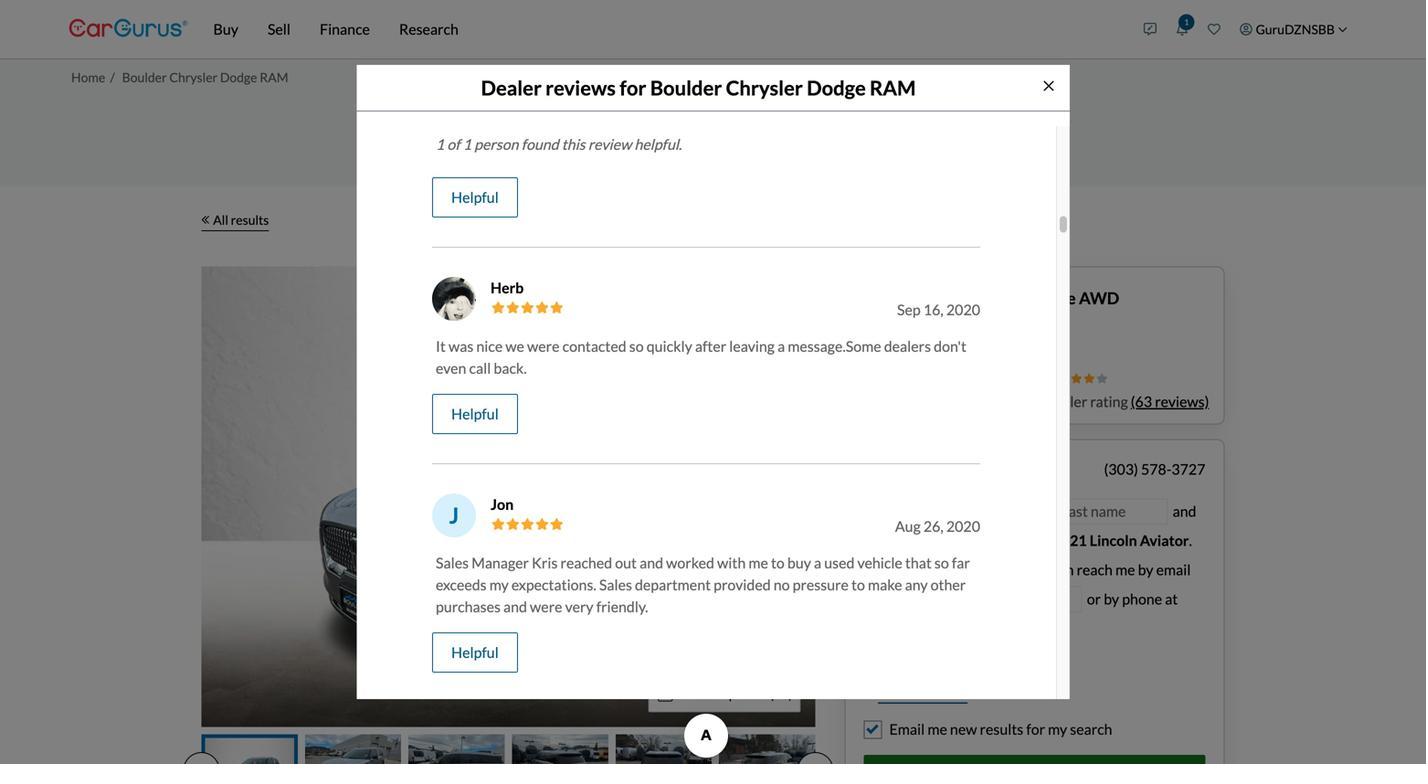 Task type: locate. For each thing, give the bounding box(es) containing it.
0 horizontal spatial dodge
[[220, 69, 257, 85]]

1 vertical spatial by
[[1104, 590, 1120, 608]]

1 vertical spatial results
[[980, 720, 1024, 738]]

all
[[714, 686, 727, 702]]

helpful button down of
[[432, 177, 518, 218]]

2021 inside 2021 lincoln aviator reserve awd boulder, co
[[860, 288, 899, 308]]

by left the email
[[1138, 561, 1154, 579]]

2 vertical spatial my
[[1048, 720, 1068, 738]]

lincoln
[[902, 288, 955, 308], [1090, 531, 1138, 549]]

1 vertical spatial lincoln
[[1090, 531, 1138, 549]]

or by phone at
[[1087, 590, 1178, 608]]

0 horizontal spatial lincoln
[[902, 288, 955, 308]]

0 vertical spatial by
[[1138, 561, 1154, 579]]

1 horizontal spatial so
[[935, 554, 949, 572]]

manager
[[472, 554, 529, 572]]

1 horizontal spatial aviator
[[1140, 531, 1189, 549]]

aviator right the 16, on the top right of the page
[[958, 288, 1014, 308]]

2020
[[947, 301, 981, 319], [947, 517, 981, 535]]

for right reviews at the top
[[620, 76, 647, 99]]

helpful.
[[635, 135, 682, 153]]

and
[[1170, 502, 1197, 520], [640, 554, 664, 572], [504, 598, 527, 616]]

were down expectations.
[[530, 598, 563, 616]]

chevron double left image
[[202, 215, 210, 224]]

1 at from the left
[[864, 590, 877, 608]]

0 horizontal spatial for
[[620, 76, 647, 99]]

1 horizontal spatial and
[[640, 554, 664, 572]]

aviator up the email
[[1140, 531, 1189, 549]]

sales manager kris reached out and worked with me to buy a used vehicle that so far exceeds my expectations. sales department provided no pressure to make any other purchases and were very friendly.
[[436, 554, 970, 616]]

dealer
[[481, 76, 542, 99], [1044, 393, 1088, 410]]

to left buy
[[771, 554, 785, 572]]

and down expectations.
[[504, 598, 527, 616]]

show
[[680, 686, 711, 702]]

dealer inside j dialog
[[481, 76, 542, 99]]

0 vertical spatial helpful button
[[432, 177, 518, 218]]

chrysler
[[169, 69, 218, 85], [726, 76, 803, 99]]

3 helpful from the top
[[451, 644, 499, 661]]

found
[[521, 135, 559, 153]]

sales up friendly.
[[599, 576, 632, 594]]

at right phone
[[1165, 590, 1178, 608]]

at inside area. you can reach me by email at
[[864, 590, 877, 608]]

0 vertical spatial helpful
[[451, 188, 499, 206]]

1 vertical spatial so
[[935, 554, 949, 572]]

so left far
[[935, 554, 949, 572]]

2020 right the 16, on the top right of the page
[[947, 301, 981, 319]]

menu item
[[1231, 4, 1358, 55]]

1 horizontal spatial results
[[980, 720, 1024, 738]]

1 horizontal spatial a
[[814, 554, 822, 572]]

aviator
[[958, 288, 1014, 308], [1140, 531, 1189, 549]]

reach
[[1077, 561, 1113, 579]]

awd
[[1079, 288, 1120, 308]]

me right with
[[749, 554, 769, 572]]

lincoln up co
[[902, 288, 955, 308]]

ram
[[260, 69, 288, 85], [870, 76, 916, 99]]

results right all
[[231, 212, 269, 228]]

expectations.
[[512, 576, 597, 594]]

0 horizontal spatial to
[[771, 554, 785, 572]]

1 horizontal spatial sales
[[599, 576, 632, 594]]

0 vertical spatial for
[[620, 76, 647, 99]]

area.
[[991, 561, 1022, 579]]

Zip code field
[[927, 557, 986, 583]]

email
[[1157, 561, 1191, 579]]

helpful down of
[[451, 188, 499, 206]]

were right we
[[527, 337, 560, 355]]

at down i'm
[[864, 590, 877, 608]]

me
[[749, 554, 769, 572], [1116, 561, 1136, 579], [928, 720, 948, 738]]

1 vertical spatial helpful
[[451, 405, 499, 423]]

0 horizontal spatial my
[[490, 576, 509, 594]]

by right or
[[1104, 590, 1120, 608]]

1
[[436, 135, 444, 153], [463, 135, 472, 153]]

1 horizontal spatial lincoln
[[1090, 531, 1138, 549]]

for inside j dialog
[[620, 76, 647, 99]]

0 horizontal spatial 1
[[436, 135, 444, 153]]

my
[[904, 502, 924, 520], [490, 576, 509, 594], [1048, 720, 1068, 738]]

0 horizontal spatial me
[[749, 554, 769, 572]]

this
[[562, 135, 585, 153]]

sales
[[436, 554, 469, 572], [599, 576, 632, 594]]

1 vertical spatial 2020
[[947, 517, 981, 535]]

aviator inside 2021 lincoln aviator reserve awd boulder, co
[[958, 288, 1014, 308]]

0 vertical spatial sales
[[436, 554, 469, 572]]

my left 26,
[[904, 502, 924, 520]]

hello, my name is
[[864, 502, 977, 520]]

2 horizontal spatial and
[[1170, 502, 1197, 520]]

1 horizontal spatial chrysler
[[726, 76, 803, 99]]

0 vertical spatial were
[[527, 337, 560, 355]]

1 vertical spatial dealer
[[1044, 393, 1088, 410]]

me down 2021 lincoln aviator
[[1116, 561, 1136, 579]]

0 vertical spatial results
[[231, 212, 269, 228]]

0 horizontal spatial so
[[630, 337, 644, 355]]

helpful button down purchases
[[432, 633, 518, 673]]

a right leaving
[[778, 337, 785, 355]]

2 vertical spatial helpful
[[451, 644, 499, 661]]

back.
[[494, 359, 527, 377]]

$49,999
[[860, 340, 928, 361]]

2 helpful from the top
[[451, 405, 499, 423]]

and up .
[[1170, 502, 1197, 520]]

1 horizontal spatial to
[[852, 576, 865, 594]]

call
[[469, 359, 491, 377]]

2 1 from the left
[[463, 135, 472, 153]]

0 horizontal spatial dealer
[[481, 76, 542, 99]]

view vehicle photo 4 image
[[512, 734, 609, 764]]

for
[[620, 76, 647, 99], [1027, 720, 1046, 738]]

view vehicle photo 1 image
[[202, 734, 298, 764]]

1 horizontal spatial for
[[1027, 720, 1046, 738]]

chrysler inside j dialog
[[726, 76, 803, 99]]

16,
[[924, 301, 944, 319]]

lincoln down last name field at the right bottom of page
[[1090, 531, 1138, 549]]

(63
[[1131, 393, 1153, 410]]

add a car review image
[[1144, 23, 1157, 36]]

all
[[213, 212, 228, 228]]

a inside sales manager kris reached out and worked with me to buy a used vehicle that so far exceeds my expectations. sales department provided no pressure to make any other purchases and were very friendly.
[[814, 554, 822, 572]]

with
[[717, 554, 746, 572]]

helpful button
[[432, 177, 518, 218], [432, 394, 518, 434], [432, 633, 518, 673]]

reviews)
[[1155, 393, 1210, 410]]

2020 for aug 26, 2020
[[947, 517, 981, 535]]

1 horizontal spatial my
[[904, 502, 924, 520]]

it was nice we were contacted so quickly after leaving a message.some dealers don't even call back.
[[436, 337, 967, 377]]

search
[[1070, 720, 1113, 738]]

by inside area. you can reach me by email at
[[1138, 561, 1154, 579]]

herb
[[491, 279, 524, 297]]

dealer rating (63 reviews)
[[1044, 393, 1210, 410]]

0 vertical spatial 2021
[[860, 288, 899, 308]]

purchases
[[436, 598, 501, 616]]

1 vertical spatial to
[[852, 576, 865, 594]]

2021 up "can"
[[1053, 531, 1087, 549]]

for left search
[[1027, 720, 1046, 738]]

tab list
[[202, 734, 816, 764]]

1 vertical spatial aviator
[[1140, 531, 1189, 549]]

to left make
[[852, 576, 865, 594]]

boulder
[[122, 69, 167, 85], [650, 76, 722, 99]]

1 horizontal spatial 1
[[463, 135, 472, 153]]

0 horizontal spatial chrysler
[[169, 69, 218, 85]]

far
[[952, 554, 970, 572]]

a right buy
[[814, 554, 822, 572]]

my left search
[[1048, 720, 1068, 738]]

new
[[950, 720, 977, 738]]

2 2020 from the top
[[947, 517, 981, 535]]

0 vertical spatial dealer
[[481, 76, 542, 99]]

0 vertical spatial aviator
[[958, 288, 1014, 308]]

1 vertical spatial a
[[814, 554, 822, 572]]

add comments
[[878, 685, 968, 701]]

0 horizontal spatial by
[[1104, 590, 1120, 608]]

i'm
[[864, 561, 884, 579]]

3 helpful button from the top
[[432, 633, 518, 673]]

boulder right /
[[122, 69, 167, 85]]

no
[[774, 576, 790, 594]]

jon
[[491, 496, 514, 513]]

home / boulder chrysler dodge ram
[[71, 69, 288, 85]]

results right new
[[980, 720, 1024, 738]]

helpful button down call
[[432, 394, 518, 434]]

sales up exceeds
[[436, 554, 469, 572]]

menu bar
[[188, 0, 1135, 58]]

2 helpful button from the top
[[432, 394, 518, 434]]

that
[[906, 554, 932, 572]]

boulder up helpful. on the left
[[650, 76, 722, 99]]

view vehicle photo 2 image
[[305, 734, 401, 764]]

1 right of
[[463, 135, 472, 153]]

dealer up the person
[[481, 76, 542, 99]]

out
[[615, 554, 637, 572]]

hello,
[[864, 502, 902, 520]]

provided
[[714, 576, 771, 594]]

1 vertical spatial helpful button
[[432, 394, 518, 434]]

1 vertical spatial were
[[530, 598, 563, 616]]

very
[[565, 598, 594, 616]]

0 vertical spatial 2020
[[947, 301, 981, 319]]

1 vertical spatial my
[[490, 576, 509, 594]]

0 horizontal spatial and
[[504, 598, 527, 616]]

1 horizontal spatial dodge
[[807, 76, 866, 99]]

and right out
[[640, 554, 664, 572]]

so inside sales manager kris reached out and worked with me to buy a used vehicle that so far exceeds my expectations. sales department provided no pressure to make any other purchases and were very friendly.
[[935, 554, 949, 572]]

helpful down purchases
[[451, 644, 499, 661]]

helpful
[[451, 188, 499, 206], [451, 405, 499, 423], [451, 644, 499, 661]]

1 horizontal spatial ram
[[870, 76, 916, 99]]

578-
[[1141, 460, 1172, 478]]

2 horizontal spatial me
[[1116, 561, 1136, 579]]

0 vertical spatial so
[[630, 337, 644, 355]]

1 horizontal spatial boulder
[[650, 76, 722, 99]]

ram inside j dialog
[[870, 76, 916, 99]]

my inside sales manager kris reached out and worked with me to buy a used vehicle that so far exceeds my expectations. sales department provided no pressure to make any other purchases and were very friendly.
[[490, 576, 509, 594]]

dealers
[[884, 337, 931, 355]]

1 horizontal spatial by
[[1138, 561, 1154, 579]]

at
[[864, 590, 877, 608], [1165, 590, 1178, 608]]

so left quickly on the top of the page
[[630, 337, 644, 355]]

0 horizontal spatial 2021
[[860, 288, 899, 308]]

1 2020 from the top
[[947, 301, 981, 319]]

me left new
[[928, 720, 948, 738]]

helpful down call
[[451, 405, 499, 423]]

0 vertical spatial to
[[771, 554, 785, 572]]

0 vertical spatial a
[[778, 337, 785, 355]]

1 horizontal spatial 2021
[[1053, 531, 1087, 549]]

0 horizontal spatial sales
[[436, 554, 469, 572]]

1 vertical spatial sales
[[599, 576, 632, 594]]

2 vertical spatial helpful button
[[432, 633, 518, 673]]

0 horizontal spatial at
[[864, 590, 877, 608]]

0 horizontal spatial a
[[778, 337, 785, 355]]

lincoln inside 2021 lincoln aviator reserve awd boulder, co
[[902, 288, 955, 308]]

1 horizontal spatial me
[[928, 720, 948, 738]]

cargurus logo homepage link link
[[69, 3, 188, 55]]

dealer left rating
[[1044, 393, 1088, 410]]

a
[[778, 337, 785, 355], [814, 554, 822, 572]]

1 helpful button from the top
[[432, 177, 518, 218]]

1 left of
[[436, 135, 444, 153]]

0 vertical spatial my
[[904, 502, 924, 520]]

a inside it was nice we were contacted so quickly after leaving a message.some dealers don't even call back.
[[778, 337, 785, 355]]

is
[[964, 502, 975, 520]]

dealer for dealer reviews for boulder chrysler dodge ram
[[481, 76, 542, 99]]

0 vertical spatial and
[[1170, 502, 1197, 520]]

1 vertical spatial 2021
[[1053, 531, 1087, 549]]

2020 right 26,
[[947, 517, 981, 535]]

me inside sales manager kris reached out and worked with me to buy a used vehicle that so far exceeds my expectations. sales department provided no pressure to make any other purchases and were very friendly.
[[749, 554, 769, 572]]

1 horizontal spatial at
[[1165, 590, 1178, 608]]

close modal dealer reviews for boulder chrysler dodge ram image
[[1042, 78, 1056, 93]]

2021 for 2021 lincoln aviator reserve awd boulder, co
[[860, 288, 899, 308]]

my down the manager
[[490, 576, 509, 594]]

co
[[917, 312, 938, 330]]

1 horizontal spatial dealer
[[1044, 393, 1088, 410]]

0 vertical spatial lincoln
[[902, 288, 955, 308]]

menu
[[1135, 4, 1358, 55]]

(63 reviews) button
[[1131, 391, 1210, 413]]

after
[[695, 337, 727, 355]]

helpful for jon
[[451, 644, 499, 661]]

0 horizontal spatial aviator
[[958, 288, 1014, 308]]

so
[[630, 337, 644, 355], [935, 554, 949, 572]]

2021 up boulder,
[[860, 288, 899, 308]]



Task type: describe. For each thing, give the bounding box(es) containing it.
(303)
[[1104, 460, 1139, 478]]

exceeds
[[436, 576, 487, 594]]

2021 lincoln aviator
[[1053, 531, 1189, 549]]

request
[[864, 459, 925, 479]]

any
[[905, 576, 928, 594]]

herb image
[[432, 277, 476, 321]]

j
[[449, 502, 459, 528]]

rating
[[1091, 393, 1128, 410]]

leaving
[[730, 337, 775, 355]]

1 1 from the left
[[436, 135, 444, 153]]

information
[[928, 459, 1016, 479]]

vehicle full photo image
[[202, 266, 816, 727]]

26,
[[924, 517, 944, 535]]

plus image
[[864, 691, 871, 700]]

all results link
[[202, 201, 269, 241]]

aviator for 2021 lincoln aviator reserve awd boulder, co
[[958, 288, 1014, 308]]

the
[[901, 561, 923, 579]]

photos
[[729, 686, 768, 702]]

message.some
[[788, 337, 882, 355]]

vehicle
[[858, 554, 903, 572]]

. i'm in the
[[864, 531, 1193, 579]]

buy
[[788, 554, 812, 572]]

of
[[447, 135, 460, 153]]

so inside it was nice we were contacted so quickly after leaving a message.some dealers don't even call back.
[[630, 337, 644, 355]]

email me new results for my search
[[890, 720, 1113, 738]]

reached
[[561, 554, 612, 572]]

reviews
[[546, 76, 616, 99]]

or
[[1087, 590, 1101, 608]]

review
[[588, 135, 632, 153]]

Email address email field
[[882, 586, 1083, 612]]

me inside area. you can reach me by email at
[[1116, 561, 1136, 579]]

we
[[506, 337, 525, 355]]

view vehicle photo 5 image
[[616, 734, 712, 764]]

view vehicle photo 6 image
[[719, 734, 816, 764]]

2 vertical spatial and
[[504, 598, 527, 616]]

2021 for 2021 lincoln aviator
[[1053, 531, 1087, 549]]

phone
[[1123, 590, 1163, 608]]

helpful button for herb
[[432, 394, 518, 434]]

other
[[931, 576, 966, 594]]

it
[[436, 337, 446, 355]]

were inside it was nice we were contacted so quickly after leaving a message.some dealers don't even call back.
[[527, 337, 560, 355]]

lincoln for 2021 lincoln aviator
[[1090, 531, 1138, 549]]

contacted
[[563, 337, 627, 355]]

Last name field
[[1059, 499, 1169, 525]]

j dialog
[[357, 0, 1070, 703]]

boulder,
[[860, 312, 914, 330]]

all results
[[213, 212, 269, 228]]

pressure
[[793, 576, 849, 594]]

/
[[110, 69, 115, 85]]

sep
[[898, 301, 921, 319]]

sep 16, 2020
[[898, 301, 981, 319]]

even
[[436, 359, 467, 377]]

dealer reviews for boulder chrysler dodge ram
[[481, 76, 916, 99]]

show all photos (38)
[[680, 686, 793, 702]]

saved cars image
[[1208, 23, 1221, 36]]

were inside sales manager kris reached out and worked with me to buy a used vehicle that so far exceeds my expectations. sales department provided no pressure to make any other purchases and were very friendly.
[[530, 598, 563, 616]]

boulder inside j dialog
[[650, 76, 722, 99]]

area. you can reach me by email at
[[864, 561, 1191, 608]]

2 horizontal spatial my
[[1048, 720, 1068, 738]]

kris
[[532, 554, 558, 572]]

1 vertical spatial and
[[640, 554, 664, 572]]

department
[[635, 576, 711, 594]]

3727
[[1172, 460, 1206, 478]]

you
[[1025, 561, 1049, 579]]

show all photos (38) link
[[648, 676, 801, 712]]

in
[[887, 561, 899, 579]]

home
[[71, 69, 105, 85]]

2021 lincoln aviator reserve awd boulder, co
[[860, 288, 1120, 330]]

aviator for 2021 lincoln aviator
[[1140, 531, 1189, 549]]

helpful for herb
[[451, 405, 499, 423]]

helpful button for jon
[[432, 633, 518, 673]]

dealer for dealer rating (63 reviews)
[[1044, 393, 1088, 410]]

1 of 1 person found this review helpful.
[[436, 135, 682, 153]]

home link
[[71, 69, 105, 85]]

make
[[868, 576, 903, 594]]

2 at from the left
[[1165, 590, 1178, 608]]

(303) 578-3727
[[1104, 460, 1206, 478]]

reserve
[[1017, 288, 1076, 308]]

was
[[449, 337, 474, 355]]

add comments button
[[864, 683, 968, 704]]

(38)
[[770, 686, 793, 702]]

First name field
[[979, 499, 1052, 525]]

2020 for sep 16, 2020
[[947, 301, 981, 319]]

view vehicle photo 3 image
[[409, 734, 505, 764]]

0 horizontal spatial ram
[[260, 69, 288, 85]]

comments
[[906, 685, 968, 701]]

Phone (optional) telephone field
[[866, 616, 1040, 641]]

0 horizontal spatial results
[[231, 212, 269, 228]]

aug 26, 2020
[[895, 517, 981, 535]]

nice
[[476, 337, 503, 355]]

request information
[[864, 459, 1016, 479]]

1 helpful from the top
[[451, 188, 499, 206]]

dodge inside j dialog
[[807, 76, 866, 99]]

cargurus logo homepage link image
[[69, 3, 188, 55]]

1 vertical spatial for
[[1027, 720, 1046, 738]]

used
[[825, 554, 855, 572]]

can
[[1052, 561, 1074, 579]]

aug
[[895, 517, 921, 535]]

quickly
[[647, 337, 693, 355]]

lincoln for 2021 lincoln aviator reserve awd boulder, co
[[902, 288, 955, 308]]

don't
[[934, 337, 967, 355]]

0 horizontal spatial boulder
[[122, 69, 167, 85]]

worked
[[666, 554, 715, 572]]

.
[[1189, 531, 1193, 549]]

email
[[890, 720, 925, 738]]



Task type: vqa. For each thing, say whether or not it's contained in the screenshot.
BOULDER
yes



